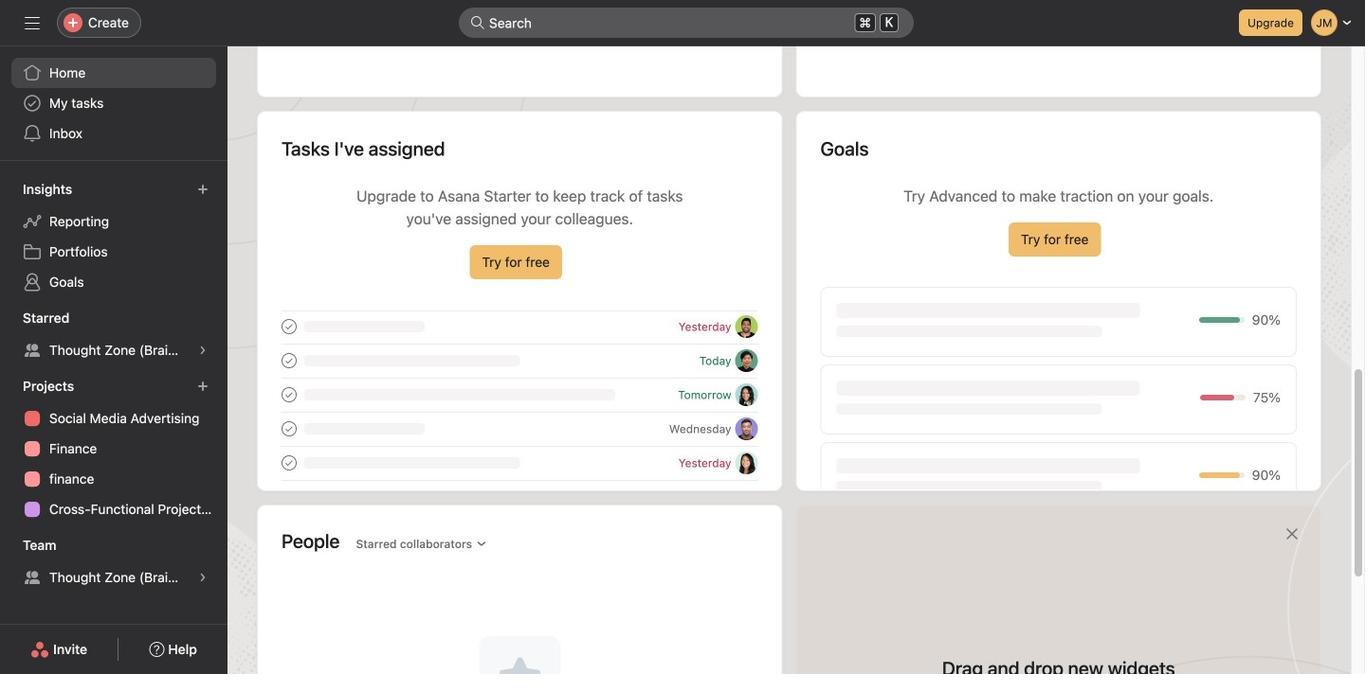 Task type: vqa. For each thing, say whether or not it's contained in the screenshot.
field
yes



Task type: locate. For each thing, give the bounding box(es) containing it.
hide sidebar image
[[25, 15, 40, 30]]

1 vertical spatial see details, thought zone (brainstorm space) image
[[197, 573, 209, 584]]

insights element
[[0, 173, 228, 301]]

starred element
[[0, 301, 228, 370]]

new project or portfolio image
[[197, 381, 209, 392]]

0 vertical spatial see details, thought zone (brainstorm space) image
[[197, 345, 209, 356]]

see details, thought zone (brainstorm space) image inside teams element
[[197, 573, 209, 584]]

new insights image
[[197, 184, 209, 195]]

None field
[[459, 8, 914, 38]]

see details, thought zone (brainstorm space) image inside starred element
[[197, 345, 209, 356]]

1 see details, thought zone (brainstorm space) image from the top
[[197, 345, 209, 356]]

2 see details, thought zone (brainstorm space) image from the top
[[197, 573, 209, 584]]

dismiss image
[[1285, 527, 1300, 542]]

projects element
[[0, 370, 228, 529]]

see details, thought zone (brainstorm space) image
[[197, 345, 209, 356], [197, 573, 209, 584]]



Task type: describe. For each thing, give the bounding box(es) containing it.
see details, thought zone (brainstorm space) image for teams element
[[197, 573, 209, 584]]

global element
[[0, 46, 228, 160]]

Search tasks, projects, and more text field
[[459, 8, 914, 38]]

prominent image
[[470, 15, 485, 30]]

see details, thought zone (brainstorm space) image for starred element
[[197, 345, 209, 356]]

teams element
[[0, 529, 228, 597]]



